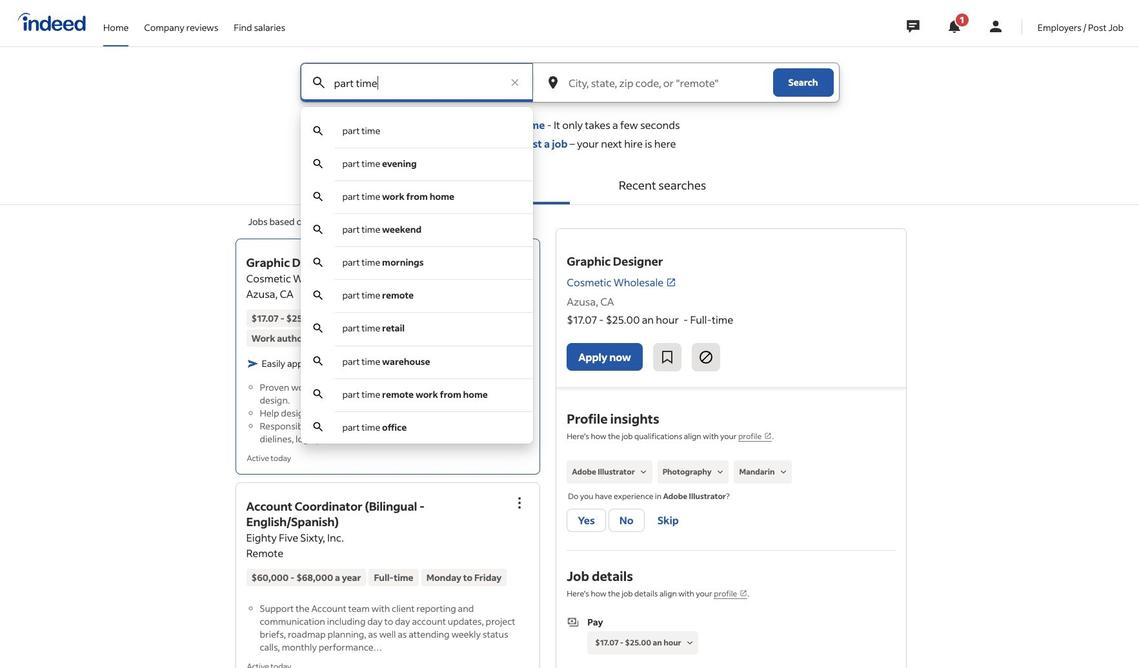 Task type: locate. For each thing, give the bounding box(es) containing it.
1 horizontal spatial missing qualification image
[[714, 467, 726, 478]]

0 horizontal spatial missing qualification image
[[638, 467, 649, 478]]

2 missing qualification image from the left
[[714, 467, 726, 478]]

tab list
[[0, 166, 1139, 205]]

missing qualification image
[[638, 467, 649, 478], [714, 467, 726, 478]]

missing preference image
[[684, 638, 696, 649]]

main content
[[0, 63, 1139, 669]]

group
[[506, 245, 534, 274]]

None search field
[[289, 63, 850, 444]]

search suggestions list box
[[300, 115, 533, 444]]

account image
[[988, 19, 1004, 34]]

cosmetic wholesale (opens in a new tab) image
[[666, 277, 677, 288]]



Task type: vqa. For each thing, say whether or not it's contained in the screenshot.
Search suggestions list box
yes



Task type: describe. For each thing, give the bounding box(es) containing it.
messages unread count 0 image
[[905, 14, 922, 39]]

missing qualification image
[[777, 467, 789, 478]]

not interested image
[[698, 350, 714, 365]]

clear what input image
[[509, 76, 522, 89]]

part time element
[[342, 125, 380, 137]]

1 missing qualification image from the left
[[638, 467, 649, 478]]

job preferences (opens in a new window) image
[[740, 590, 748, 598]]

search: Job title, keywords, or company text field
[[331, 63, 502, 102]]

save this job image
[[659, 350, 675, 365]]

Edit location text field
[[566, 63, 768, 102]]

job actions for account coordinator (bilingual - english/spanish) is collapsed image
[[512, 496, 527, 511]]

profile (opens in a new window) image
[[764, 432, 772, 440]]



